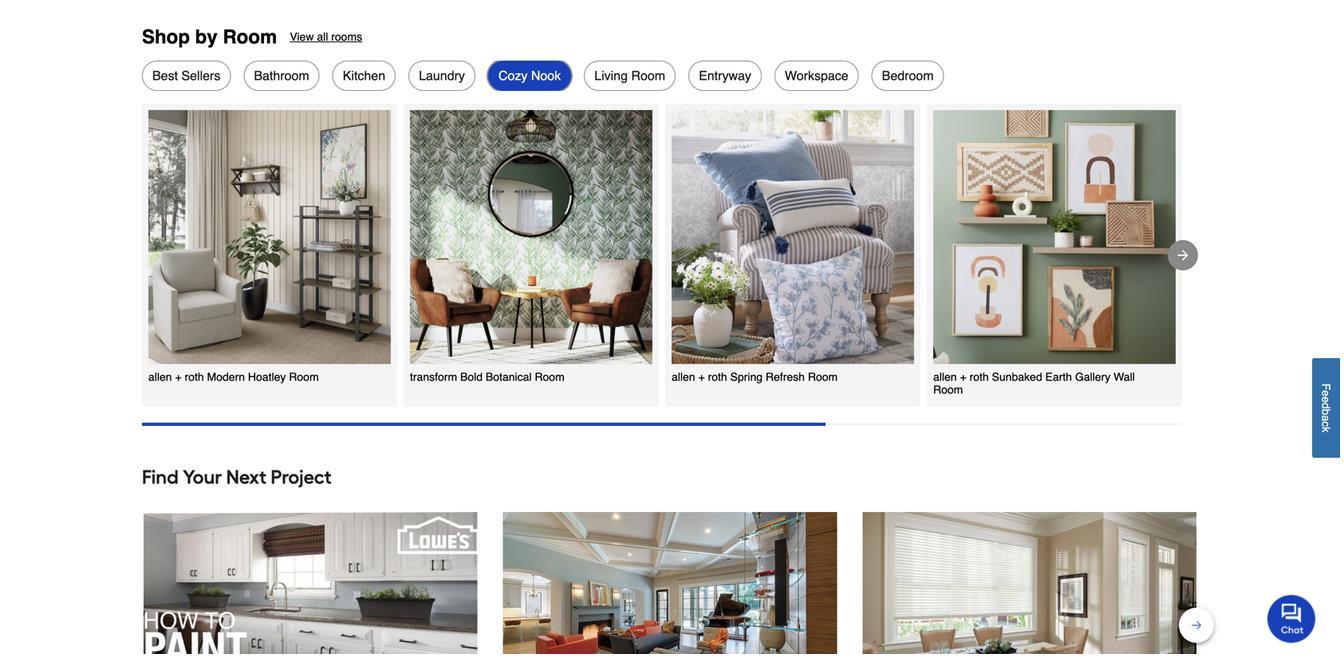 Task type: locate. For each thing, give the bounding box(es) containing it.
shop
[[142, 26, 190, 48]]

allen for allen + roth modern hoatley room
[[148, 371, 172, 383]]

allen inside allen + roth sunbaked earth gallery wall room
[[934, 371, 957, 383]]

f
[[1320, 384, 1333, 391]]

living room
[[595, 68, 666, 83]]

room
[[223, 26, 277, 48], [632, 68, 666, 83], [289, 371, 319, 383], [535, 371, 565, 383], [808, 371, 838, 383], [934, 383, 964, 396]]

e
[[1320, 391, 1333, 397], [1320, 397, 1333, 403]]

f e e d b a c k button
[[1313, 358, 1341, 458]]

allen + roth spring refresh room
[[672, 371, 838, 383]]

next
[[226, 466, 267, 489]]

2 horizontal spatial allen
[[934, 371, 957, 383]]

d
[[1320, 403, 1333, 409]]

bold
[[461, 371, 483, 383]]

best sellers
[[152, 68, 221, 83]]

modern
[[207, 371, 245, 383]]

best
[[152, 68, 178, 83]]

view all rooms
[[290, 30, 362, 43]]

e up the "b" on the bottom right
[[1320, 397, 1333, 403]]

1 + from the left
[[175, 371, 182, 383]]

2 allen from the left
[[672, 371, 696, 383]]

allen left sunbaked
[[934, 371, 957, 383]]

earth
[[1046, 371, 1073, 383]]

roth left modern
[[185, 371, 204, 383]]

scrollbar
[[142, 423, 826, 426]]

0 horizontal spatial allen
[[148, 371, 172, 383]]

allen for allen + roth spring refresh room
[[672, 371, 696, 383]]

find your next project heading
[[142, 461, 1199, 493]]

entryway
[[699, 68, 752, 83]]

+ left modern
[[175, 371, 182, 383]]

2 + from the left
[[699, 371, 705, 383]]

transform bold botanical room
[[410, 371, 565, 383]]

roth
[[185, 371, 204, 383], [708, 371, 728, 383], [970, 371, 989, 383]]

botanical
[[486, 371, 532, 383]]

0 horizontal spatial +
[[175, 371, 182, 383]]

project
[[271, 466, 332, 489]]

roth inside allen + roth sunbaked earth gallery wall room
[[970, 371, 989, 383]]

allen left modern
[[148, 371, 172, 383]]

roth for spring
[[708, 371, 728, 383]]

sunbaked
[[992, 371, 1043, 383]]

1 horizontal spatial +
[[699, 371, 705, 383]]

f e e d b a c k
[[1320, 384, 1333, 433]]

1 roth from the left
[[185, 371, 204, 383]]

chat invite button image
[[1268, 595, 1317, 643]]

+ left sunbaked
[[960, 371, 967, 383]]

3 roth from the left
[[970, 371, 989, 383]]

3 + from the left
[[960, 371, 967, 383]]

allen left "spring"
[[672, 371, 696, 383]]

roth left "spring"
[[708, 371, 728, 383]]

1 allen from the left
[[148, 371, 172, 383]]

roth left sunbaked
[[970, 371, 989, 383]]

+ inside allen + roth sunbaked earth gallery wall room
[[960, 371, 967, 383]]

e up d
[[1320, 391, 1333, 397]]

+ left "spring"
[[699, 371, 705, 383]]

+
[[175, 371, 182, 383], [699, 371, 705, 383], [960, 371, 967, 383]]

2 roth from the left
[[708, 371, 728, 383]]

3 allen from the left
[[934, 371, 957, 383]]

2 horizontal spatial roth
[[970, 371, 989, 383]]

by
[[195, 26, 218, 48]]

allen
[[148, 371, 172, 383], [672, 371, 696, 383], [934, 371, 957, 383]]

bedroom
[[882, 68, 934, 83]]

find your next project
[[142, 466, 332, 489]]

2 horizontal spatial +
[[960, 371, 967, 383]]

1 horizontal spatial roth
[[708, 371, 728, 383]]

1 horizontal spatial allen
[[672, 371, 696, 383]]

0 horizontal spatial roth
[[185, 371, 204, 383]]



Task type: vqa. For each thing, say whether or not it's contained in the screenshot.
B
yes



Task type: describe. For each thing, give the bounding box(es) containing it.
laundry
[[419, 68, 465, 83]]

cozy nook
[[499, 68, 561, 83]]

+ for sunbaked earth gallery wall
[[960, 371, 967, 383]]

bathroom
[[254, 68, 309, 83]]

allen + roth sunbaked earth gallery wall room
[[934, 371, 1136, 396]]

gallery
[[1076, 371, 1111, 383]]

c
[[1320, 422, 1333, 427]]

kitchen
[[343, 68, 386, 83]]

spring
[[731, 371, 763, 383]]

2 e from the top
[[1320, 397, 1333, 403]]

nook
[[531, 68, 561, 83]]

view all rooms link
[[290, 26, 362, 48]]

allen for allen + roth sunbaked earth gallery wall room
[[934, 371, 957, 383]]

sellers
[[182, 68, 221, 83]]

shop by room
[[142, 26, 277, 48]]

b
[[1320, 409, 1333, 415]]

transform
[[410, 371, 457, 383]]

refresh
[[766, 371, 805, 383]]

workspace
[[785, 68, 849, 83]]

arrow right image
[[1176, 247, 1192, 263]]

rooms
[[331, 30, 362, 43]]

roth for sunbaked
[[970, 371, 989, 383]]

1 e from the top
[[1320, 391, 1333, 397]]

wall
[[1114, 371, 1136, 383]]

k
[[1320, 427, 1333, 433]]

hoatley
[[248, 371, 286, 383]]

room inside allen + roth sunbaked earth gallery wall room
[[934, 383, 964, 396]]

roth for modern
[[185, 371, 204, 383]]

living
[[595, 68, 628, 83]]

a
[[1320, 415, 1333, 422]]

+ for spring refresh
[[699, 371, 705, 383]]

view
[[290, 30, 314, 43]]

find
[[142, 466, 179, 489]]

allen + roth modern hoatley room
[[148, 371, 319, 383]]

all
[[317, 30, 328, 43]]

cozy
[[499, 68, 528, 83]]

+ for modern hoatley
[[175, 371, 182, 383]]

your
[[183, 466, 222, 489]]



